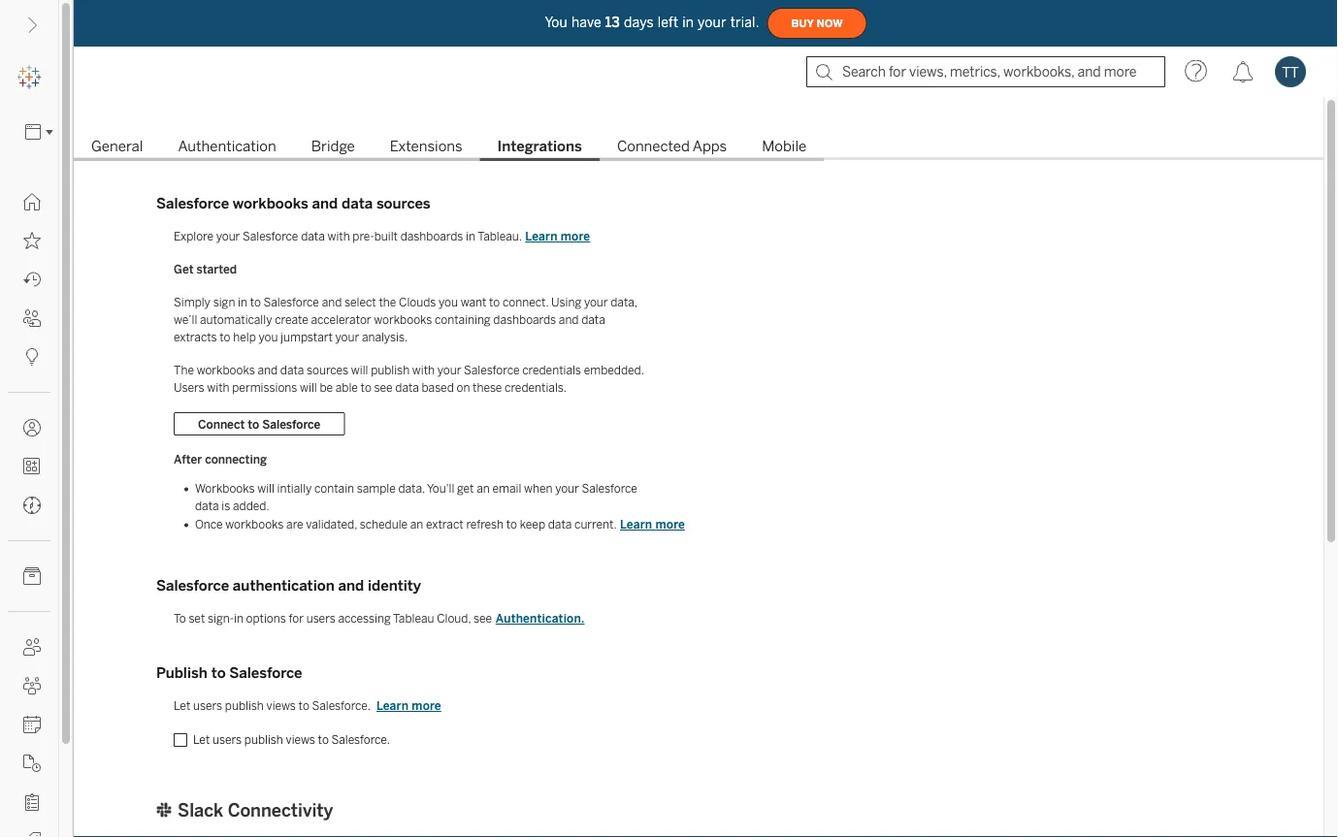 Task type: vqa. For each thing, say whether or not it's contained in the screenshot.
the leftmost S
no



Task type: describe. For each thing, give the bounding box(es) containing it.
users for let users publish views to salesforce. learn more
[[193, 699, 222, 713]]

explore
[[174, 229, 213, 244]]

salesforce workbooks and data sources
[[156, 195, 430, 213]]

connected
[[617, 138, 690, 155]]

you
[[545, 14, 568, 30]]

connect to salesforce
[[198, 417, 321, 431]]

mobile
[[762, 138, 807, 155]]

schedule
[[360, 518, 408, 532]]

navigation containing general
[[74, 132, 1324, 161]]

to left help on the top left
[[220, 330, 230, 344]]

salesforce inside button
[[262, 417, 321, 431]]

users
[[174, 381, 204, 395]]

using
[[551, 295, 581, 310]]

jumpstart
[[280, 330, 333, 344]]

to right publish
[[211, 665, 226, 682]]

started
[[197, 262, 237, 277]]

your left data,
[[584, 295, 608, 310]]

0 horizontal spatial dashboards
[[400, 229, 463, 244]]

want
[[461, 295, 487, 310]]

these
[[473, 381, 502, 395]]

let for let users publish views to salesforce. learn more
[[174, 699, 190, 713]]

salesforce authentication and identity
[[156, 577, 421, 595]]

sign
[[213, 295, 235, 310]]

data,
[[611, 295, 637, 310]]

in right left
[[682, 14, 694, 30]]

authentication
[[178, 138, 276, 155]]

credentials
[[522, 363, 581, 377]]

salesforce up let users publish views to salesforce. learn more
[[229, 665, 302, 682]]

after connecting
[[174, 453, 267, 467]]

and for salesforce workbooks and data sources
[[312, 195, 338, 213]]

left
[[658, 14, 678, 30]]

accelerator
[[311, 313, 371, 327]]

able
[[336, 381, 358, 395]]

to up let users publish views to salesforce.
[[299, 699, 309, 713]]

salesforce up explore
[[156, 195, 229, 213]]

your left trial.
[[698, 14, 726, 30]]

to right want
[[489, 295, 500, 310]]

your inside workbooks will intially contain sample data. you'll get an email when your salesforce data is added. once workbooks are validated, schedule an extract refresh to keep data current. learn more
[[555, 482, 579, 496]]

connecting
[[205, 453, 267, 467]]

and down using
[[559, 313, 579, 327]]

set
[[189, 612, 205, 626]]

options
[[246, 612, 286, 626]]

1 vertical spatial will
[[300, 381, 317, 395]]

publish
[[156, 665, 208, 682]]

the
[[379, 295, 396, 310]]

publish to salesforce
[[156, 665, 302, 682]]

your down accelerator
[[335, 330, 359, 344]]

permissions
[[232, 381, 297, 395]]

analysis.
[[362, 330, 408, 344]]

connect.
[[503, 295, 549, 310]]

bridge
[[311, 138, 355, 155]]

create
[[275, 313, 308, 327]]

connected apps
[[617, 138, 727, 155]]

and up accelerator
[[322, 295, 342, 310]]

to set sign-in options for users accessing tableau cloud, see authentication.
[[174, 612, 585, 626]]

let users publish views to salesforce. learn more
[[174, 699, 441, 713]]

0 horizontal spatial learn
[[376, 699, 409, 713]]

cloud,
[[437, 612, 471, 626]]

authentication
[[233, 577, 335, 595]]

to
[[174, 612, 186, 626]]

and for the workbooks and data sources will publish with your salesforce credentials embedded. users with permissions will be able to see data based on these credentials.
[[258, 363, 278, 377]]

data up pre-
[[342, 195, 373, 213]]

dashboards inside simply sign in to salesforce and select the clouds you want to connect. using your data, we'll automatically create accelerator workbooks containing dashboards and data extracts to help you jumpstart your analysis.
[[493, 313, 556, 327]]

connect
[[198, 417, 245, 431]]

will inside workbooks will intially contain sample data. you'll get an email when your salesforce data is added. once workbooks are validated, schedule an extract refresh to keep data current. learn more
[[257, 482, 274, 496]]

trial.
[[730, 14, 759, 30]]

containing
[[435, 313, 491, 327]]

0 horizontal spatial you
[[259, 330, 278, 344]]

your inside the workbooks and data sources will publish with your salesforce credentials embedded. users with permissions will be able to see data based on these credentials.
[[437, 363, 461, 377]]

workbooks will intially contain sample data. you'll get an email when your salesforce data is added. once workbooks are validated, schedule an extract refresh to keep data current. learn more
[[195, 482, 685, 532]]

tableau
[[393, 612, 434, 626]]

intially
[[277, 482, 312, 496]]

you'll
[[427, 482, 454, 496]]

connect to salesforce button
[[174, 412, 345, 436]]

and for salesforce authentication and identity
[[338, 577, 364, 595]]

salesforce up set
[[156, 577, 229, 595]]

to inside workbooks will intially contain sample data. you'll get an email when your salesforce data is added. once workbooks are validated, schedule an extract refresh to keep data current. learn more
[[506, 518, 517, 532]]

to inside button
[[248, 417, 259, 431]]

days
[[624, 14, 654, 30]]

buy now
[[791, 17, 843, 29]]

tableau.
[[478, 229, 522, 244]]

13
[[605, 14, 620, 30]]

we'll
[[174, 313, 197, 327]]

slack
[[178, 801, 223, 821]]

buy
[[791, 17, 814, 29]]

credentials.
[[505, 381, 567, 395]]

connectivity
[[228, 801, 333, 821]]

to up automatically
[[250, 295, 261, 310]]

once
[[195, 518, 223, 532]]

when
[[524, 482, 553, 496]]

publish for let users publish views to salesforce. learn more
[[225, 699, 264, 713]]



Task type: locate. For each thing, give the bounding box(es) containing it.
workbooks down the added.
[[225, 518, 284, 532]]

to right connect
[[248, 417, 259, 431]]

workbooks down help on the top left
[[197, 363, 255, 377]]

0 horizontal spatial will
[[257, 482, 274, 496]]

users for let users publish views to salesforce.
[[213, 733, 242, 747]]

data right "keep"
[[548, 518, 572, 532]]

1 vertical spatial sources
[[307, 363, 348, 377]]

salesforce. up let users publish views to salesforce.
[[312, 699, 371, 713]]

2 vertical spatial learn more link
[[371, 698, 447, 714]]

your right explore
[[216, 229, 240, 244]]

dashboards right built
[[400, 229, 463, 244]]

2 horizontal spatial will
[[351, 363, 368, 377]]

data left based
[[395, 381, 419, 395]]

learn right current.
[[620, 518, 652, 532]]

with up based
[[412, 363, 435, 377]]

simply sign in to salesforce and select the clouds you want to connect. using your data, we'll automatically create accelerator workbooks containing dashboards and data extracts to help you jumpstart your analysis.
[[174, 295, 637, 344]]

salesforce up create
[[264, 295, 319, 310]]

simply
[[174, 295, 211, 310]]

learn down to set sign-in options for users accessing tableau cloud, see authentication.
[[376, 699, 409, 713]]

now
[[817, 17, 843, 29]]

sources up be
[[307, 363, 348, 377]]

1 horizontal spatial sources
[[376, 195, 430, 213]]

2 horizontal spatial with
[[412, 363, 435, 377]]

2 vertical spatial with
[[207, 381, 230, 395]]

publish for let users publish views to salesforce.
[[244, 733, 283, 747]]

0 horizontal spatial with
[[207, 381, 230, 395]]

0 vertical spatial learn
[[525, 229, 558, 244]]

more
[[561, 229, 590, 244], [655, 518, 685, 532], [412, 699, 441, 713]]

views for let users publish views to salesforce. learn more
[[266, 699, 296, 713]]

views up let users publish views to salesforce.
[[266, 699, 296, 713]]

main navigation. press the up and down arrow keys to access links. element
[[0, 182, 58, 837]]

you up containing
[[439, 295, 458, 310]]

you right help on the top left
[[259, 330, 278, 344]]

salesforce up these
[[464, 363, 520, 377]]

clouds
[[399, 295, 436, 310]]

learn inside workbooks will intially contain sample data. you'll get an email when your salesforce data is added. once workbooks are validated, schedule an extract refresh to keep data current. learn more
[[620, 518, 652, 532]]

1 horizontal spatial more
[[561, 229, 590, 244]]

sample
[[357, 482, 396, 496]]

let for let users publish views to salesforce.
[[193, 733, 210, 747]]

learn right tableau.
[[525, 229, 558, 244]]

more inside workbooks will intially contain sample data. you'll get an email when your salesforce data is added. once workbooks are validated, schedule an extract refresh to keep data current. learn more
[[655, 518, 685, 532]]

apps
[[693, 138, 727, 155]]

workbooks
[[195, 482, 255, 496]]

1 vertical spatial learn
[[620, 518, 652, 532]]

are
[[286, 518, 303, 532]]

2 vertical spatial publish
[[244, 733, 283, 747]]

select
[[344, 295, 376, 310]]

will
[[351, 363, 368, 377], [300, 381, 317, 395], [257, 482, 274, 496]]

added.
[[233, 499, 269, 513]]

salesforce down permissions
[[262, 417, 321, 431]]

publish down publish to salesforce
[[225, 699, 264, 713]]

more right current.
[[655, 518, 685, 532]]

an right get
[[477, 482, 490, 496]]

1 horizontal spatial learn more link
[[524, 229, 591, 245]]

0 vertical spatial with
[[327, 229, 350, 244]]

more down 'tableau'
[[412, 699, 441, 713]]

after
[[174, 453, 202, 467]]

in left options
[[234, 612, 243, 626]]

automatically
[[200, 313, 272, 327]]

the workbooks and data sources will publish with your salesforce credentials embedded. users with permissions will be able to see data based on these credentials.
[[174, 363, 644, 395]]

salesforce
[[156, 195, 229, 213], [243, 229, 298, 244], [264, 295, 319, 310], [464, 363, 520, 377], [262, 417, 321, 431], [582, 482, 637, 496], [156, 577, 229, 595], [229, 665, 302, 682]]

on
[[457, 381, 470, 395]]

0 horizontal spatial learn more link
[[371, 698, 447, 714]]

learn more link for salesforce workbooks and data sources
[[524, 229, 591, 245]]

views down let users publish views to salesforce. learn more
[[286, 733, 315, 747]]

workbooks
[[233, 195, 308, 213], [374, 313, 432, 327], [197, 363, 255, 377], [225, 518, 284, 532]]

0 vertical spatial see
[[374, 381, 393, 395]]

the
[[174, 363, 194, 377]]

1 horizontal spatial with
[[327, 229, 350, 244]]

navigation panel element
[[0, 58, 59, 837]]

sources up built
[[376, 195, 430, 213]]

refresh
[[466, 518, 504, 532]]

to left "keep"
[[506, 518, 517, 532]]

publish inside the workbooks and data sources will publish with your salesforce credentials embedded. users with permissions will be able to see data based on these credentials.
[[371, 363, 410, 377]]

salesforce inside simply sign in to salesforce and select the clouds you want to connect. using your data, we'll automatically create accelerator workbooks containing dashboards and data extracts to help you jumpstart your analysis.
[[264, 295, 319, 310]]

built
[[374, 229, 398, 244]]

Search for views, metrics, workbooks, and more text field
[[806, 56, 1165, 87]]

general
[[91, 138, 143, 155]]

1 horizontal spatial you
[[439, 295, 458, 310]]

you have 13 days left in your trial.
[[545, 14, 759, 30]]

buy now button
[[767, 8, 867, 39]]

sources
[[376, 195, 430, 213], [307, 363, 348, 377]]

extensions
[[390, 138, 462, 155]]

1 vertical spatial with
[[412, 363, 435, 377]]

sources for the workbooks and data sources will publish with your salesforce credentials embedded. users with permissions will be able to see data based on these credentials.
[[307, 363, 348, 377]]

0 horizontal spatial more
[[412, 699, 441, 713]]

navigation
[[74, 132, 1324, 161]]

contain
[[314, 482, 354, 496]]

1 vertical spatial more
[[655, 518, 685, 532]]

for
[[289, 612, 304, 626]]

dashboards
[[400, 229, 463, 244], [493, 313, 556, 327]]

see right cloud,
[[474, 612, 492, 626]]

data down salesforce workbooks and data sources
[[301, 229, 325, 244]]

slack connectivity main content
[[74, 97, 1324, 837]]

will up the added.
[[257, 482, 274, 496]]

2 vertical spatial users
[[213, 733, 242, 747]]

more up using
[[561, 229, 590, 244]]

1 horizontal spatial dashboards
[[493, 313, 556, 327]]

1 vertical spatial publish
[[225, 699, 264, 713]]

with right users
[[207, 381, 230, 395]]

data.
[[398, 482, 425, 496]]

0 vertical spatial publish
[[371, 363, 410, 377]]

your up based
[[437, 363, 461, 377]]

2 vertical spatial learn
[[376, 699, 409, 713]]

you
[[439, 295, 458, 310], [259, 330, 278, 344]]

data up "once" on the left of page
[[195, 499, 219, 513]]

views for let users publish views to salesforce.
[[286, 733, 315, 747]]

2 horizontal spatial more
[[655, 518, 685, 532]]

current.
[[574, 518, 616, 532]]

1 vertical spatial an
[[410, 518, 423, 532]]

0 vertical spatial an
[[477, 482, 490, 496]]

get
[[457, 482, 474, 496]]

workbooks inside the workbooks and data sources will publish with your salesforce credentials embedded. users with permissions will be able to see data based on these credentials.
[[197, 363, 255, 377]]

accessing
[[338, 612, 391, 626]]

validated,
[[306, 518, 357, 532]]

0 horizontal spatial an
[[410, 518, 423, 532]]

slack logo image
[[156, 802, 172, 818]]

in inside simply sign in to salesforce and select the clouds you want to connect. using your data, we'll automatically create accelerator workbooks containing dashboards and data extracts to help you jumpstart your analysis.
[[238, 295, 247, 310]]

1 vertical spatial see
[[474, 612, 492, 626]]

have
[[571, 14, 601, 30]]

1 vertical spatial let
[[193, 733, 210, 747]]

0 vertical spatial learn more link
[[524, 229, 591, 245]]

1 vertical spatial users
[[193, 699, 222, 713]]

salesforce up current.
[[582, 482, 637, 496]]

workbooks down clouds
[[374, 313, 432, 327]]

to down let users publish views to salesforce. learn more
[[318, 733, 329, 747]]

and inside the workbooks and data sources will publish with your salesforce credentials embedded. users with permissions will be able to see data based on these credentials.
[[258, 363, 278, 377]]

sub-spaces tab list
[[74, 136, 1324, 161]]

1 horizontal spatial see
[[474, 612, 492, 626]]

to
[[250, 295, 261, 310], [489, 295, 500, 310], [220, 330, 230, 344], [361, 381, 371, 395], [248, 417, 259, 431], [506, 518, 517, 532], [211, 665, 226, 682], [299, 699, 309, 713], [318, 733, 329, 747]]

0 vertical spatial views
[[266, 699, 296, 713]]

salesforce down salesforce workbooks and data sources
[[243, 229, 298, 244]]

be
[[320, 381, 333, 395]]

data down using
[[581, 313, 605, 327]]

1 horizontal spatial learn
[[525, 229, 558, 244]]

workbooks inside simply sign in to salesforce and select the clouds you want to connect. using your data, we'll automatically create accelerator workbooks containing dashboards and data extracts to help you jumpstart your analysis.
[[374, 313, 432, 327]]

1 vertical spatial learn more link
[[619, 515, 686, 535]]

see inside the workbooks and data sources will publish with your salesforce credentials embedded. users with permissions will be able to see data based on these credentials.
[[374, 381, 393, 395]]

to right able
[[361, 381, 371, 395]]

to inside the workbooks and data sources will publish with your salesforce credentials embedded. users with permissions will be able to see data based on these credentials.
[[361, 381, 371, 395]]

extracts
[[174, 330, 217, 344]]

see
[[374, 381, 393, 395], [474, 612, 492, 626]]

authentication.
[[496, 612, 585, 626]]

2 vertical spatial will
[[257, 482, 274, 496]]

will up able
[[351, 363, 368, 377]]

pre-
[[353, 229, 374, 244]]

identity
[[368, 577, 421, 595]]

let users publish views to salesforce.
[[193, 733, 390, 747]]

1 vertical spatial you
[[259, 330, 278, 344]]

0 horizontal spatial let
[[174, 699, 190, 713]]

0 vertical spatial dashboards
[[400, 229, 463, 244]]

integrations
[[497, 138, 582, 155]]

dashboards down connect.
[[493, 313, 556, 327]]

get started
[[174, 262, 237, 277]]

1 horizontal spatial an
[[477, 482, 490, 496]]

publish
[[371, 363, 410, 377], [225, 699, 264, 713], [244, 733, 283, 747]]

1 vertical spatial salesforce.
[[331, 733, 390, 747]]

publish down let users publish views to salesforce. learn more
[[244, 733, 283, 747]]

2 vertical spatial more
[[412, 699, 441, 713]]

with left pre-
[[327, 229, 350, 244]]

0 vertical spatial more
[[561, 229, 590, 244]]

data up permissions
[[280, 363, 304, 377]]

sources for salesforce workbooks and data sources
[[376, 195, 430, 213]]

authentication. link
[[495, 611, 586, 627]]

and up permissions
[[258, 363, 278, 377]]

sign-
[[208, 612, 234, 626]]

0 vertical spatial users
[[306, 612, 336, 626]]

workbooks inside workbooks will intially contain sample data. you'll get an email when your salesforce data is added. once workbooks are validated, schedule an extract refresh to keep data current. learn more
[[225, 518, 284, 532]]

publish down analysis.
[[371, 363, 410, 377]]

0 vertical spatial will
[[351, 363, 368, 377]]

an left "extract"
[[410, 518, 423, 532]]

slack connectivity
[[178, 801, 333, 821]]

and down bridge
[[312, 195, 338, 213]]

embedded.
[[584, 363, 644, 377]]

1 horizontal spatial will
[[300, 381, 317, 395]]

salesforce. for let users publish views to salesforce.
[[331, 733, 390, 747]]

0 vertical spatial sources
[[376, 195, 430, 213]]

is
[[222, 499, 230, 513]]

let
[[174, 699, 190, 713], [193, 733, 210, 747]]

get
[[174, 262, 194, 277]]

learn more link down 'tableau'
[[371, 698, 447, 714]]

in right sign
[[238, 295, 247, 310]]

will left be
[[300, 381, 317, 395]]

with
[[327, 229, 350, 244], [412, 363, 435, 377], [207, 381, 230, 395]]

your right when on the bottom left of the page
[[555, 482, 579, 496]]

email
[[492, 482, 521, 496]]

explore your salesforce data with pre-built dashboards in tableau. learn more
[[174, 229, 590, 244]]

learn more link
[[524, 229, 591, 245], [619, 515, 686, 535], [371, 698, 447, 714]]

0 vertical spatial salesforce.
[[312, 699, 371, 713]]

in left tableau.
[[466, 229, 475, 244]]

data inside simply sign in to salesforce and select the clouds you want to connect. using your data, we'll automatically create accelerator workbooks containing dashboards and data extracts to help you jumpstart your analysis.
[[581, 313, 605, 327]]

1 vertical spatial dashboards
[[493, 313, 556, 327]]

sources inside the workbooks and data sources will publish with your salesforce credentials embedded. users with permissions will be able to see data based on these credentials.
[[307, 363, 348, 377]]

salesforce. down let users publish views to salesforce. learn more
[[331, 733, 390, 747]]

learn more link right tableau.
[[524, 229, 591, 245]]

2 horizontal spatial learn
[[620, 518, 652, 532]]

workbooks down authentication
[[233, 195, 308, 213]]

and up the accessing
[[338, 577, 364, 595]]

salesforce inside workbooks will intially contain sample data. you'll get an email when your salesforce data is added. once workbooks are validated, schedule an extract refresh to keep data current. learn more
[[582, 482, 637, 496]]

0 vertical spatial let
[[174, 699, 190, 713]]

0 horizontal spatial see
[[374, 381, 393, 395]]

salesforce inside the workbooks and data sources will publish with your salesforce credentials embedded. users with permissions will be able to see data based on these credentials.
[[464, 363, 520, 377]]

0 horizontal spatial sources
[[307, 363, 348, 377]]

learn more link right current.
[[619, 515, 686, 535]]

extract
[[426, 518, 464, 532]]

based
[[422, 381, 454, 395]]

keep
[[520, 518, 545, 532]]

salesforce.
[[312, 699, 371, 713], [331, 733, 390, 747]]

salesforce. for let users publish views to salesforce. learn more
[[312, 699, 371, 713]]

see right able
[[374, 381, 393, 395]]

views
[[266, 699, 296, 713], [286, 733, 315, 747]]

1 vertical spatial views
[[286, 733, 315, 747]]

0 vertical spatial you
[[439, 295, 458, 310]]

1 horizontal spatial let
[[193, 733, 210, 747]]

2 horizontal spatial learn more link
[[619, 515, 686, 535]]

learn more link for publish to salesforce
[[371, 698, 447, 714]]



